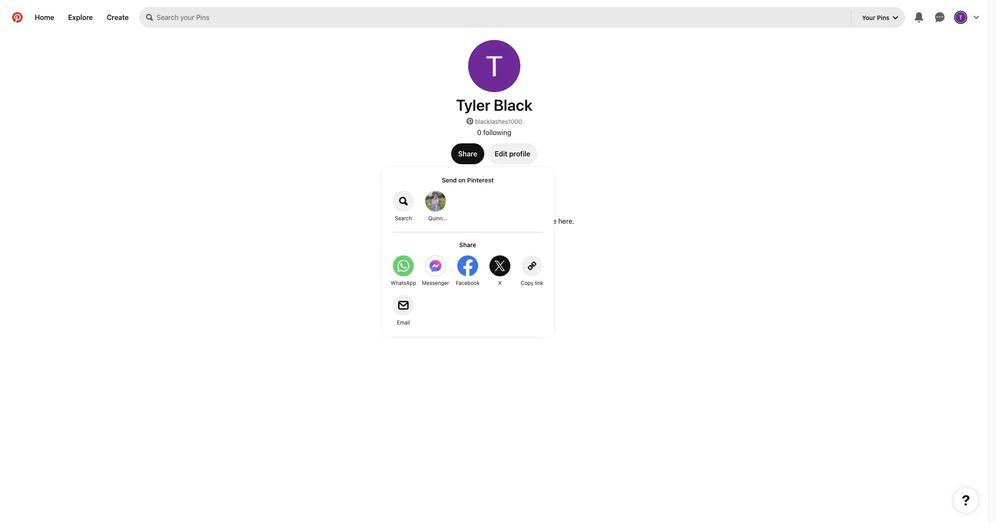 Task type: vqa. For each thing, say whether or not it's contained in the screenshot.
Share on Twitter image
yes



Task type: locate. For each thing, give the bounding box(es) containing it.
tyler
[[456, 96, 491, 114]]

your
[[863, 14, 876, 21]]

email
[[397, 320, 410, 326]]

blacklashes1000 image
[[469, 40, 521, 92]]

pins left you
[[484, 218, 498, 225]]

search
[[395, 215, 412, 222]]

quinn patton image
[[425, 191, 446, 212]]

create link
[[100, 7, 136, 28]]

home
[[35, 13, 54, 21]]

whatsapp
[[391, 280, 416, 287]]

home link
[[28, 7, 61, 28]]

live
[[546, 218, 557, 225]]

pins
[[878, 14, 890, 21], [484, 218, 498, 225]]

share down 0
[[459, 150, 478, 158]]

show...yet!
[[449, 218, 483, 225]]

0 vertical spatial share
[[459, 150, 478, 158]]

share
[[459, 150, 478, 158], [460, 241, 477, 249]]

edit
[[495, 150, 508, 158]]

copy
[[521, 280, 534, 287]]

1 vertical spatial pins
[[484, 218, 498, 225]]

share up share on facebook icon
[[460, 241, 477, 249]]

copy link
[[521, 280, 544, 287]]

0
[[477, 129, 482, 137]]

0 vertical spatial pins
[[878, 14, 890, 21]]

link
[[535, 280, 544, 287]]

tyler black image
[[956, 12, 967, 23]]

to
[[441, 218, 448, 225]]

send
[[442, 177, 457, 184]]

0 horizontal spatial pins
[[484, 218, 498, 225]]

1 horizontal spatial pins
[[878, 14, 890, 21]]

will
[[534, 218, 545, 225]]

pins left "dropdown" icon
[[878, 14, 890, 21]]

create
[[107, 13, 129, 21]]

following
[[484, 129, 512, 137]]

nothing to show...yet! pins you create will live here.
[[415, 218, 575, 225]]

black
[[494, 96, 533, 114]]

pinterest
[[467, 177, 494, 184]]

share on facebook image
[[458, 256, 479, 277]]

1 vertical spatial share
[[460, 241, 477, 249]]

send on pinterest
[[442, 177, 494, 184]]

explore
[[68, 13, 93, 21]]

share inside button
[[459, 150, 478, 158]]

you
[[499, 218, 511, 225]]



Task type: describe. For each thing, give the bounding box(es) containing it.
share on email image
[[393, 295, 414, 316]]

your pins button
[[856, 7, 906, 28]]

create
[[513, 218, 533, 225]]

edit profile
[[495, 150, 531, 158]]

pins inside button
[[878, 14, 890, 21]]

share button
[[452, 144, 485, 164]]

facebook
[[456, 280, 480, 287]]

pinterest image
[[467, 118, 474, 125]]

messenger
[[422, 280, 449, 287]]

search icon image
[[146, 14, 153, 21]]

profile
[[510, 150, 531, 158]]

explore link
[[61, 7, 100, 28]]

edit profile button
[[488, 144, 538, 164]]

nothing
[[415, 218, 439, 225]]

here.
[[559, 218, 575, 225]]

tyler black
[[456, 96, 533, 114]]

dropdown image
[[894, 15, 899, 21]]

share on twitter image
[[490, 256, 511, 277]]

Search text field
[[157, 7, 850, 28]]

blacklashes1000
[[475, 118, 522, 125]]

x
[[498, 280, 502, 287]]

on
[[459, 177, 466, 184]]

share on messenger image
[[425, 256, 446, 277]]

your pins
[[863, 14, 890, 21]]

0 following
[[477, 129, 512, 137]]



